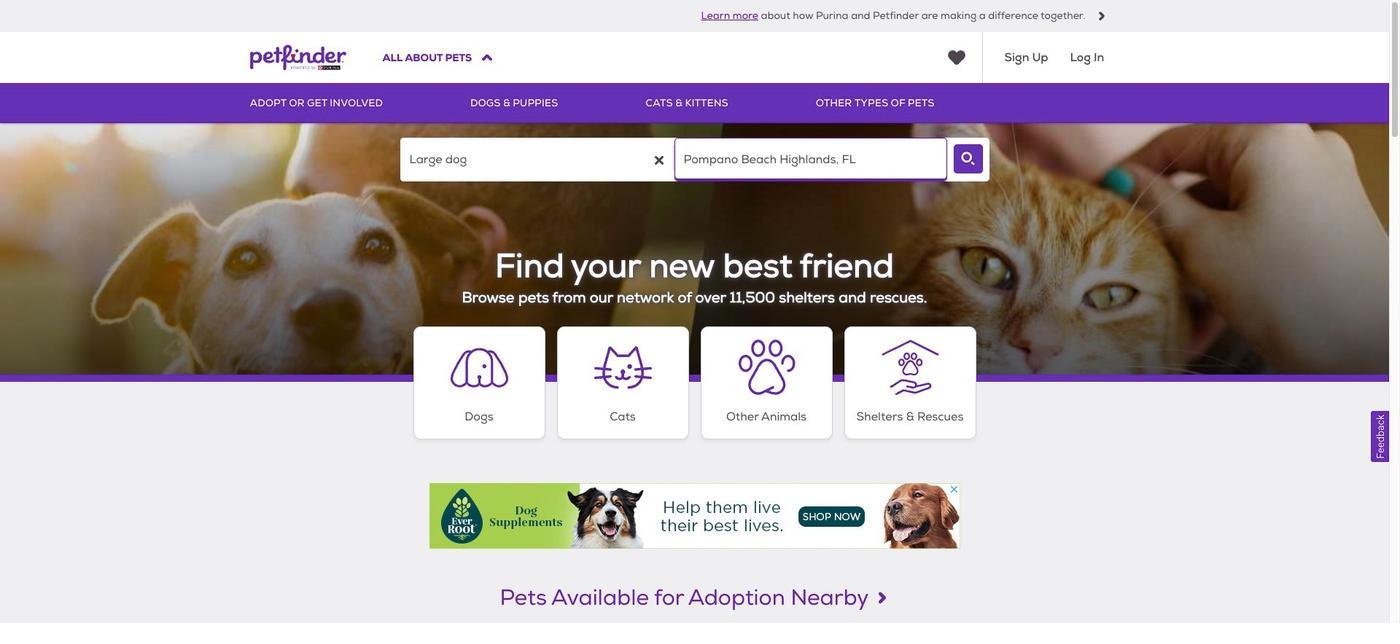 Task type: describe. For each thing, give the bounding box(es) containing it.
primary element
[[250, 83, 1139, 123]]

advertisement element
[[429, 483, 960, 549]]

Search Terrier, Kitten, etc. text field
[[400, 138, 673, 182]]

9c2b2 image
[[1097, 12, 1106, 20]]



Task type: locate. For each thing, give the bounding box(es) containing it.
petfinder logo image
[[250, 32, 346, 83]]

Enter City, State, or ZIP text field
[[674, 138, 947, 182]]



Task type: vqa. For each thing, say whether or not it's contained in the screenshot.
Percy, adoptable Cat, Adult Male Siamese, 6 miles away, has video. image
no



